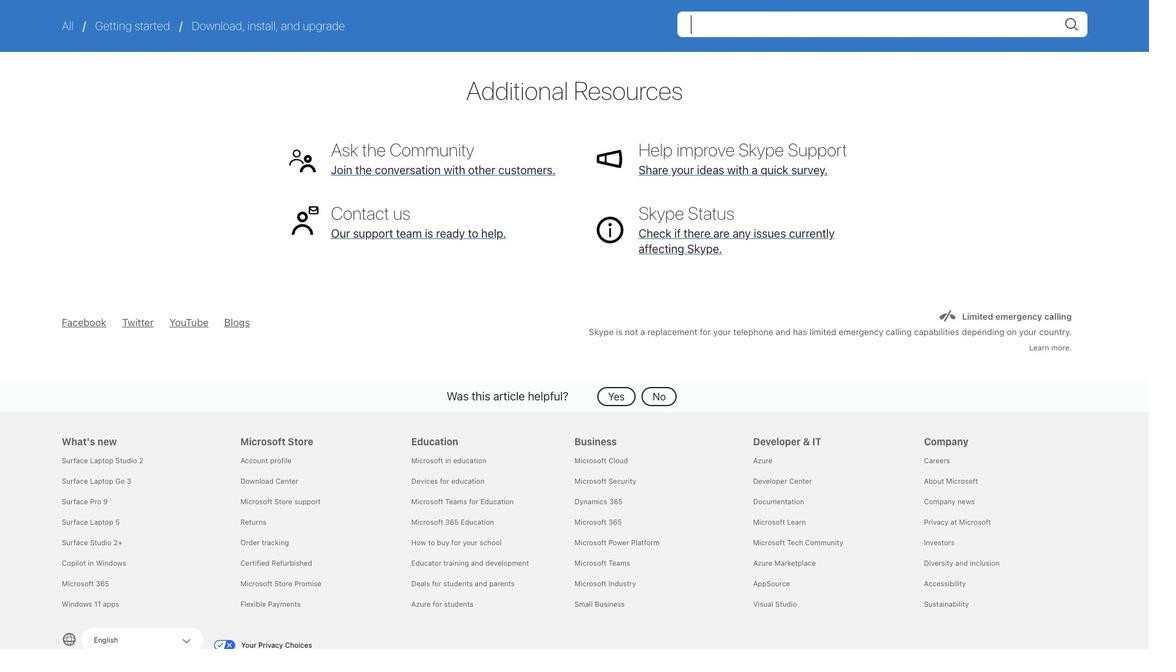 Task type: vqa. For each thing, say whether or not it's contained in the screenshot.
Educator
yes



Task type: locate. For each thing, give the bounding box(es) containing it.
2 horizontal spatial skype
[[739, 139, 785, 160]]

2 center from the left
[[790, 477, 813, 486]]

want
[[276, 19, 300, 32]]

community inside ask the community join the conversation with other customers.
[[390, 139, 475, 160]]

1 horizontal spatial calling
[[1045, 312, 1073, 322]]

1 surface from the top
[[62, 457, 88, 465]]

skype inside skype status check if there are any issues currently affecting skype.
[[639, 203, 685, 224]]

affecting
[[639, 242, 685, 256]]

laptop up the surface laptop go 3
[[90, 457, 113, 465]]

1 vertical spatial support
[[295, 498, 321, 506]]

0 vertical spatial community
[[390, 139, 475, 160]]

microsoft down microsoft learn
[[754, 539, 786, 547]]

2 with from the left
[[728, 163, 749, 177]]

microsoft up the how
[[412, 518, 444, 527]]

365 up how to buy for your school link
[[446, 518, 459, 527]]

about
[[925, 477, 945, 486]]

azure marketplace link
[[754, 559, 817, 568]]

developer inside heading
[[754, 436, 801, 448]]

microsoft 365 down dynamics 365 link on the bottom
[[575, 518, 622, 527]]

order
[[241, 539, 260, 547]]

1 horizontal spatial we
[[258, 19, 273, 32]]

1 horizontal spatial skype
[[639, 203, 685, 224]]

None text field
[[678, 12, 1088, 37]]

support down download center link
[[295, 498, 321, 506]]

small business link
[[575, 600, 625, 609]]

microsoft up microsoft teams link
[[575, 539, 607, 547]]

your right on
[[1020, 327, 1038, 337]]

microsoft power platform link
[[575, 539, 660, 547]]

2 vertical spatial studio
[[776, 600, 798, 609]]

0 horizontal spatial with
[[444, 163, 466, 177]]

1 horizontal spatial microsoft 365
[[575, 518, 622, 527]]

visual studio
[[754, 600, 798, 609]]

azure down deals
[[412, 600, 431, 609]]

365 for bottommost 'microsoft 365' link
[[96, 580, 109, 588]]

1 we from the left
[[78, 19, 93, 32]]

learn left more.
[[1030, 344, 1050, 352]]

studio right visual
[[776, 600, 798, 609]]

to left help.
[[468, 227, 479, 240]]

helpful?
[[528, 390, 569, 403]]

0 vertical spatial laptop
[[90, 457, 113, 465]]

accessibility
[[925, 580, 967, 588]]

0 vertical spatial emergency
[[996, 312, 1043, 322]]

0 vertical spatial support
[[353, 227, 394, 240]]

2 laptop from the top
[[90, 477, 113, 486]]

365 for microsoft 365 education link at the bottom left of the page
[[446, 518, 459, 527]]

teams down power
[[609, 559, 631, 568]]

article
[[494, 390, 525, 403]]

the right join
[[356, 163, 372, 177]]

0 vertical spatial the
[[362, 139, 386, 160]]

1 vertical spatial business
[[595, 600, 625, 609]]

microsoft for bottommost 'microsoft 365' link
[[62, 580, 94, 588]]

0 vertical spatial a
[[752, 163, 758, 177]]

microsoft store promise link
[[241, 580, 322, 588]]

community for the
[[390, 139, 475, 160]]

in right 'copilot'
[[88, 559, 94, 568]]

surface laptop go 3 link
[[62, 477, 132, 486]]

and
[[395, 19, 414, 32], [792, 19, 811, 32], [281, 19, 300, 33], [776, 327, 791, 337], [471, 559, 484, 568], [956, 559, 969, 568], [475, 580, 488, 588]]

surface down surface pro 9
[[62, 518, 88, 527]]

for right deals
[[432, 580, 442, 588]]

education up microsoft teams for education link
[[452, 477, 485, 486]]

store down download center link
[[275, 498, 293, 506]]

0 vertical spatial education
[[454, 457, 487, 465]]

1 vertical spatial microsoft 365
[[62, 580, 109, 588]]

0 horizontal spatial center
[[276, 477, 299, 486]]

2 horizontal spatial we
[[558, 19, 573, 32]]

business up the microsoft cloud link
[[575, 436, 617, 448]]

1 company from the top
[[925, 436, 969, 448]]

how
[[412, 539, 426, 547]]

and inside limited emergency calling skype is not a replacement for your telephone and has limited emergency calling capabilities depending on your country. learn more.
[[776, 327, 791, 337]]

4 surface from the top
[[62, 518, 88, 527]]

community inside footer resource links element
[[806, 539, 844, 547]]

microsoft 365 link up windows 11 apps
[[62, 580, 109, 588]]

business down microsoft industry link
[[595, 600, 625, 609]]

marketplace
[[775, 559, 817, 568]]

visual
[[754, 600, 774, 609]]

azure for azure 'link'
[[754, 457, 773, 465]]

other
[[469, 163, 496, 177]]

0 vertical spatial company
[[925, 436, 969, 448]]

microsoft for microsoft security link
[[575, 477, 607, 486]]

your left ideas
[[672, 163, 695, 177]]

skype up quick
[[739, 139, 785, 160]]

0 vertical spatial students
[[444, 580, 473, 588]]

1 vertical spatial community
[[806, 539, 844, 547]]

laptop left go at bottom
[[90, 477, 113, 486]]

1 vertical spatial in
[[88, 559, 94, 568]]

center down profile
[[276, 477, 299, 486]]

1 vertical spatial calling
[[886, 327, 912, 337]]

youtube link
[[170, 317, 209, 329]]

0 horizontal spatial emergency
[[839, 327, 884, 337]]

go
[[115, 477, 125, 486]]

investors
[[925, 539, 955, 547]]

0 vertical spatial microsoft 365
[[575, 518, 622, 527]]

1 horizontal spatial teams
[[609, 559, 631, 568]]

small business
[[575, 600, 625, 609]]

skype up check
[[639, 203, 685, 224]]

the right ask at the left of the page
[[362, 139, 386, 160]]

certified
[[241, 559, 270, 568]]

was
[[447, 390, 469, 403]]

0 horizontal spatial support
[[295, 498, 321, 506]]

surface down what's
[[62, 457, 88, 465]]

1 vertical spatial laptop
[[90, 477, 113, 486]]

0 vertical spatial in
[[446, 457, 452, 465]]

store up payments
[[275, 580, 293, 588]]

0 horizontal spatial windows
[[62, 600, 92, 609]]

microsoft 365 education
[[412, 518, 494, 527]]

1 horizontal spatial learn
[[1030, 344, 1050, 352]]

your left "school"
[[463, 539, 478, 547]]

students down training
[[444, 580, 473, 588]]

1 laptop from the top
[[90, 457, 113, 465]]

diversity and inclusion
[[925, 559, 1000, 568]]

0 horizontal spatial learn
[[788, 518, 807, 527]]

0 horizontal spatial skype
[[589, 327, 614, 337]]

download, install, and upgrade
[[192, 19, 345, 33]]

1 horizontal spatial windows
[[96, 559, 126, 568]]

microsoft 365
[[575, 518, 622, 527], [62, 580, 109, 588]]

work
[[597, 19, 622, 32]]

0 horizontal spatial new
[[98, 436, 117, 448]]

for up microsoft 365 education
[[469, 498, 479, 506]]

account profile
[[241, 457, 292, 465]]

1 vertical spatial emergency
[[839, 327, 884, 337]]

surface laptop 5 link
[[62, 518, 120, 527]]

1 vertical spatial the
[[356, 163, 372, 177]]

new right deliver
[[722, 19, 744, 32]]

1 vertical spatial developer
[[754, 477, 788, 486]]

2
[[139, 457, 143, 465]]

2 vertical spatial azure
[[412, 600, 431, 609]]

1 vertical spatial skype
[[639, 203, 685, 224]]

0 horizontal spatial in
[[88, 559, 94, 568]]

5
[[115, 518, 120, 527]]

microsoft for the microsoft cloud link
[[575, 457, 607, 465]]

a inside limited emergency calling skype is not a replacement for your telephone and has limited emergency calling capabilities depending on your country. learn more.
[[641, 327, 646, 337]]

0 horizontal spatial community
[[390, 139, 475, 160]]

center up documentation link
[[790, 477, 813, 486]]

1 horizontal spatial a
[[752, 163, 758, 177]]

0 vertical spatial learn
[[1030, 344, 1050, 352]]

studio left 2
[[115, 457, 137, 465]]

on
[[1008, 327, 1018, 337]]

support
[[789, 139, 848, 160]]

company up the privacy
[[925, 498, 956, 506]]

with right ideas
[[728, 163, 749, 177]]

for right replacement
[[700, 327, 711, 337]]

customers.
[[499, 163, 556, 177]]

1 developer from the top
[[754, 436, 801, 448]]

community up conversation
[[390, 139, 475, 160]]

1 with from the left
[[444, 163, 466, 177]]

microsoft up small
[[575, 580, 607, 588]]

1 vertical spatial students
[[444, 600, 474, 609]]

developer for developer & it
[[754, 436, 801, 448]]

0 vertical spatial education
[[412, 436, 459, 448]]

surface laptop 5
[[62, 518, 120, 527]]

365 up the microsoft power platform
[[609, 518, 622, 527]]

developer center link
[[754, 477, 813, 486]]

0 horizontal spatial we
[[78, 19, 93, 32]]

microsoft down 'copilot'
[[62, 580, 94, 588]]

we left 'want'
[[258, 19, 273, 32]]

microsoft up devices
[[412, 457, 444, 465]]

to inside contact us our support team is ready to help.
[[468, 227, 479, 240]]

0 vertical spatial calling
[[1045, 312, 1073, 322]]

careers
[[925, 457, 951, 465]]

1 vertical spatial teams
[[609, 559, 631, 568]]

1 center from the left
[[276, 477, 299, 486]]

1 horizontal spatial is
[[616, 327, 623, 337]]

appsource link
[[754, 580, 791, 588]]

any
[[733, 227, 751, 240]]

to left buy
[[429, 539, 435, 547]]

1 vertical spatial a
[[641, 327, 646, 337]]

365 up 11 at the bottom left of the page
[[96, 580, 109, 588]]

yes button
[[598, 387, 636, 406]]

microsoft up microsoft security link
[[575, 457, 607, 465]]

microsoft up account profile
[[241, 436, 286, 448]]

order tracking
[[241, 539, 289, 547]]

microsoft for microsoft power platform link
[[575, 539, 607, 547]]

copilot
[[62, 559, 86, 568]]

0 vertical spatial studio
[[115, 457, 137, 465]]

with inside help improve skype support share your ideas with a quick survey.
[[728, 163, 749, 177]]

youtube
[[170, 317, 209, 329]]

1 vertical spatial store
[[275, 498, 293, 506]]

teams
[[446, 498, 467, 506], [609, 559, 631, 568]]

company inside heading
[[925, 436, 969, 448]]

microsoft 365 link down dynamics 365 link on the bottom
[[575, 518, 622, 527]]

developer down azure 'link'
[[754, 477, 788, 486]]

1 horizontal spatial center
[[790, 477, 813, 486]]

microsoft down devices
[[412, 498, 444, 506]]

we right all link
[[78, 19, 93, 32]]

skype left 'not'
[[589, 327, 614, 337]]

emergency right the limited
[[839, 327, 884, 337]]

education inside heading
[[412, 436, 459, 448]]

students for azure
[[444, 600, 474, 609]]

learn up tech on the bottom right
[[788, 518, 807, 527]]

help.
[[482, 227, 507, 240]]

1 horizontal spatial community
[[806, 539, 844, 547]]

we right 'so'
[[558, 19, 573, 32]]

microsoft store support link
[[241, 498, 321, 506]]

1 horizontal spatial studio
[[115, 457, 137, 465]]

download center link
[[241, 477, 299, 486]]

developer up azure 'link'
[[754, 436, 801, 448]]

microsoft up microsoft industry link
[[575, 559, 607, 568]]

microsoft 365 education link
[[412, 518, 494, 527]]

0 horizontal spatial is
[[425, 227, 433, 240]]

this
[[472, 390, 491, 403]]

microsoft for microsoft store promise link
[[241, 580, 273, 588]]

love.
[[893, 19, 917, 32]]

so
[[543, 19, 555, 32]]

team
[[396, 227, 422, 240]]

account
[[241, 457, 268, 465]]

to left 'add'
[[143, 19, 153, 32]]

3 surface from the top
[[62, 498, 88, 506]]

footer resource links element
[[4, 412, 1146, 615]]

new up surface laptop studio 2
[[98, 436, 117, 448]]

to
[[143, 19, 153, 32], [672, 19, 682, 32], [468, 227, 479, 240], [429, 539, 435, 547]]

to inside footer resource links element
[[429, 539, 435, 547]]

0 vertical spatial developer
[[754, 436, 801, 448]]

community right tech on the bottom right
[[806, 539, 844, 547]]

1 vertical spatial education
[[452, 477, 485, 486]]

business
[[575, 436, 617, 448], [595, 600, 625, 609]]

1 vertical spatial studio
[[90, 539, 112, 547]]

surface up 'copilot'
[[62, 539, 88, 547]]

store for microsoft store support
[[275, 498, 293, 506]]

in for windows
[[88, 559, 94, 568]]

3 laptop from the top
[[90, 518, 113, 527]]

1 vertical spatial windows
[[62, 600, 92, 609]]

support inside contact us our support team is ready to help.
[[353, 227, 394, 240]]

teams up microsoft 365 education
[[446, 498, 467, 506]]

microsoft down the dynamics
[[575, 518, 607, 527]]

tech
[[788, 539, 804, 547]]

2 surface from the top
[[62, 477, 88, 486]]

0 horizontal spatial teams
[[446, 498, 467, 506]]

company up careers link
[[925, 436, 969, 448]]

0 horizontal spatial calling
[[886, 327, 912, 337]]

microsoft security
[[575, 477, 637, 486]]

a right 'not'
[[641, 327, 646, 337]]

support inside footer resource links element
[[295, 498, 321, 506]]

microsoft down download
[[241, 498, 273, 506]]

a left quick
[[752, 163, 758, 177]]

microsoft up the dynamics
[[575, 477, 607, 486]]

5 surface from the top
[[62, 539, 88, 547]]

microsoft for 'microsoft in education' link
[[412, 457, 444, 465]]

365 down security
[[610, 498, 623, 506]]

what's
[[62, 436, 95, 448]]

it
[[813, 436, 822, 448]]

privacy at microsoft
[[925, 518, 992, 527]]

resources
[[574, 75, 683, 105]]

11
[[94, 600, 101, 609]]

1 horizontal spatial support
[[353, 227, 394, 240]]

2 vertical spatial laptop
[[90, 518, 113, 527]]

1 horizontal spatial emergency
[[996, 312, 1043, 322]]

1 vertical spatial is
[[616, 327, 623, 337]]

in up devices for education link
[[446, 457, 452, 465]]

education for microsoft in education
[[454, 457, 487, 465]]

school
[[480, 539, 502, 547]]

install,
[[248, 19, 279, 33]]

1 vertical spatial company
[[925, 498, 956, 506]]

surface up surface pro 9
[[62, 477, 88, 486]]

students for deals
[[444, 580, 473, 588]]

that
[[848, 19, 869, 32]]

windows down 2+ at the left bottom of the page
[[96, 559, 126, 568]]

0 vertical spatial microsoft 365 link
[[575, 518, 622, 527]]

ideas
[[697, 163, 725, 177]]

3 we from the left
[[558, 19, 573, 32]]

download
[[241, 477, 274, 486]]

surface for surface studio 2+
[[62, 539, 88, 547]]

studio left 2+ at the left bottom of the page
[[90, 539, 112, 547]]

0 vertical spatial is
[[425, 227, 433, 240]]

educator training and development
[[412, 559, 529, 568]]

investors link
[[925, 539, 955, 547]]

and left has
[[776, 327, 791, 337]]

education
[[454, 457, 487, 465], [452, 477, 485, 486]]

2 developer from the top
[[754, 477, 788, 486]]

studio for surface studio 2+
[[90, 539, 112, 547]]

order tracking link
[[241, 539, 289, 547]]

surface for surface pro 9
[[62, 498, 88, 506]]

0 vertical spatial store
[[288, 436, 314, 448]]

0 horizontal spatial microsoft 365 link
[[62, 580, 109, 588]]

calling up country.
[[1045, 312, 1073, 322]]

center
[[276, 477, 299, 486], [790, 477, 813, 486]]

microsoft down certified
[[241, 580, 273, 588]]

your left telephone
[[714, 327, 732, 337]]

us
[[393, 203, 411, 224]]

azure up appsource
[[754, 559, 773, 568]]

1 vertical spatial new
[[98, 436, 117, 448]]

is right team at top
[[425, 227, 433, 240]]

1 horizontal spatial in
[[446, 457, 452, 465]]

microsoft for microsoft industry link
[[575, 580, 607, 588]]

store inside heading
[[288, 436, 314, 448]]

emergency up on
[[996, 312, 1043, 322]]

0 horizontal spatial studio
[[90, 539, 112, 547]]

store for microsoft store
[[288, 436, 314, 448]]

2 horizontal spatial studio
[[776, 600, 798, 609]]

2 vertical spatial skype
[[589, 327, 614, 337]]

0 vertical spatial skype
[[739, 139, 785, 160]]

surface laptop studio 2 link
[[62, 457, 143, 465]]

educator training and development link
[[412, 559, 529, 568]]

company for company news
[[925, 498, 956, 506]]

0 vertical spatial teams
[[446, 498, 467, 506]]

0 horizontal spatial a
[[641, 327, 646, 337]]

is left 'not'
[[616, 327, 623, 337]]

2 company from the top
[[925, 498, 956, 506]]

0 vertical spatial azure
[[754, 457, 773, 465]]

microsoft
[[241, 436, 286, 448], [412, 457, 444, 465], [575, 457, 607, 465], [575, 477, 607, 486], [947, 477, 979, 486], [241, 498, 273, 506], [412, 498, 444, 506], [412, 518, 444, 527], [575, 518, 607, 527], [754, 518, 786, 527], [960, 518, 992, 527], [575, 539, 607, 547], [754, 539, 786, 547], [575, 559, 607, 568], [62, 580, 94, 588], [241, 580, 273, 588], [575, 580, 607, 588]]

teams for microsoft teams
[[609, 559, 631, 568]]

microsoft for microsoft teams link
[[575, 559, 607, 568]]

azure up developer center link
[[754, 457, 773, 465]]

surface left pro
[[62, 498, 88, 506]]

microsoft down documentation link
[[754, 518, 786, 527]]

microsoft inside heading
[[241, 436, 286, 448]]

2 vertical spatial store
[[275, 580, 293, 588]]

in
[[446, 457, 452, 465], [88, 559, 94, 568]]

0 vertical spatial business
[[575, 436, 617, 448]]

devices for education link
[[412, 477, 485, 486]]

1 vertical spatial azure
[[754, 559, 773, 568]]

1 vertical spatial learn
[[788, 518, 807, 527]]

1 horizontal spatial with
[[728, 163, 749, 177]]

0 vertical spatial new
[[722, 19, 744, 32]]

and right install,
[[281, 19, 300, 33]]

store up profile
[[288, 436, 314, 448]]

microsoft 365 up windows 11 apps
[[62, 580, 109, 588]]

and left "ideas."
[[395, 19, 414, 32]]

ask the community join the conversation with other customers.
[[331, 139, 556, 177]]

with left other
[[444, 163, 466, 177]]



Task type: describe. For each thing, give the bounding box(es) containing it.
microsoft for microsoft tech community link
[[754, 539, 786, 547]]

and right training
[[471, 559, 484, 568]]

capabilities
[[915, 327, 960, 337]]

help
[[639, 139, 673, 160]]

additional resources
[[467, 75, 683, 105]]

replacement
[[648, 327, 698, 337]]

accessibility link
[[925, 580, 967, 588]]

download, install, and upgrade link
[[192, 19, 345, 33]]

has
[[794, 327, 808, 337]]

0 vertical spatial windows
[[96, 559, 126, 568]]

we for as we continue to add improvements, we want your suggestions and ideas.
[[78, 19, 93, 32]]

microsoft store support
[[241, 498, 321, 506]]

microsoft for microsoft store support link
[[241, 498, 273, 506]]

tracking
[[262, 539, 289, 547]]

365 for dynamics 365 link on the bottom
[[610, 498, 623, 506]]

0 horizontal spatial microsoft 365
[[62, 580, 109, 588]]

for right buy
[[452, 539, 461, 547]]

developer & it heading
[[754, 412, 909, 451]]

for right devices
[[440, 477, 450, 486]]

azure for students link
[[412, 600, 474, 609]]

pro
[[90, 498, 101, 506]]

teams for microsoft teams for education
[[446, 498, 467, 506]]

1 vertical spatial education
[[481, 498, 514, 506]]

we for so we can work together to deliver new features and needs that you love.
[[558, 19, 573, 32]]

yes
[[609, 391, 625, 402]]

laptop for studio
[[90, 457, 113, 465]]

skype status check if there are any issues currently affecting skype.
[[639, 203, 835, 256]]

learn inside footer resource links element
[[788, 518, 807, 527]]

educator
[[412, 559, 442, 568]]

microsoft store heading
[[241, 412, 396, 451]]

developer for developer center
[[754, 477, 788, 486]]

2 we from the left
[[258, 19, 273, 32]]

more.
[[1052, 344, 1073, 352]]

about microsoft link
[[925, 477, 979, 486]]

surface laptop go 3
[[62, 477, 132, 486]]

2+
[[114, 539, 123, 547]]

2 vertical spatial education
[[461, 518, 494, 527]]

developer & it
[[754, 436, 822, 448]]

microsoft tech community
[[754, 539, 844, 547]]

inclusion
[[971, 559, 1000, 568]]

microsoft for the microsoft learn link
[[754, 518, 786, 527]]

to left deliver
[[672, 19, 682, 32]]

and left needs
[[792, 19, 811, 32]]

a inside help improve skype support share your ideas with a quick survey.
[[752, 163, 758, 177]]

education for devices for education
[[452, 477, 485, 486]]

surface for surface laptop studio 2
[[62, 457, 88, 465]]

survey.
[[792, 163, 828, 177]]

and left parents
[[475, 580, 488, 588]]

microsoft industry link
[[575, 580, 637, 588]]

help improve skype support share your ideas with a quick survey.
[[639, 139, 848, 177]]

microsoft for microsoft store heading
[[241, 436, 286, 448]]

visual studio link
[[754, 600, 798, 609]]

microsoft store promise
[[241, 580, 322, 588]]

check
[[639, 227, 672, 240]]

california consumer privacy act (ccpa) opt-out icon image
[[214, 641, 241, 650]]

flexible payments link
[[241, 600, 301, 609]]

what's new heading
[[62, 412, 225, 451]]

upgrade
[[303, 19, 345, 33]]

store for microsoft store promise
[[275, 580, 293, 588]]

all link
[[62, 19, 76, 33]]

microsoft for microsoft teams for education link
[[412, 498, 444, 506]]

privacy at microsoft link
[[925, 518, 992, 527]]

sustainability link
[[925, 600, 970, 609]]

sustainability
[[925, 600, 970, 609]]

microsoft teams for education link
[[412, 498, 514, 506]]

microsoft up news on the bottom of page
[[947, 477, 979, 486]]

limited
[[810, 327, 837, 337]]

dynamics
[[575, 498, 608, 506]]

training
[[444, 559, 469, 568]]

business inside heading
[[575, 436, 617, 448]]

company heading
[[925, 412, 1080, 451]]

share
[[639, 163, 669, 177]]

for inside limited emergency calling skype is not a replacement for your telephone and has limited emergency calling capabilities depending on your country. learn more.
[[700, 327, 711, 337]]

1 horizontal spatial new
[[722, 19, 744, 32]]

no button
[[642, 387, 677, 406]]

returns
[[241, 518, 267, 527]]

how to buy for your school
[[412, 539, 502, 547]]

account profile link
[[241, 457, 292, 465]]

and right "diversity"
[[956, 559, 969, 568]]

what's new
[[62, 436, 117, 448]]

in for education
[[446, 457, 452, 465]]

education heading
[[412, 412, 567, 451]]

surface for surface laptop go 3
[[62, 477, 88, 486]]

center for developer
[[790, 477, 813, 486]]

depending
[[963, 327, 1005, 337]]

your inside help improve skype support share your ideas with a quick survey.
[[672, 163, 695, 177]]

surface laptop studio 2
[[62, 457, 143, 465]]

your inside footer resource links element
[[463, 539, 478, 547]]

twitter link
[[122, 317, 154, 329]]

facebook
[[62, 317, 106, 329]]

is inside contact us our support team is ready to help.
[[425, 227, 433, 240]]

improve
[[677, 139, 735, 160]]

small
[[575, 600, 593, 609]]

microsoft right at
[[960, 518, 992, 527]]

devices
[[412, 477, 438, 486]]

additional
[[467, 75, 569, 105]]

community for tech
[[806, 539, 844, 547]]

twitter
[[122, 317, 154, 329]]

studio for visual studio
[[776, 600, 798, 609]]

deliver
[[685, 19, 719, 32]]

currently
[[790, 227, 835, 240]]

our
[[331, 227, 350, 240]]

quick
[[761, 163, 789, 177]]

documentation link
[[754, 498, 805, 506]]

microsoft for 'microsoft 365' link to the right
[[575, 518, 607, 527]]

ask
[[331, 139, 359, 160]]

platform
[[632, 539, 660, 547]]

microsoft in education
[[412, 457, 487, 465]]

laptop for go
[[90, 477, 113, 486]]

laptop for 5
[[90, 518, 113, 527]]

surface for surface laptop 5
[[62, 518, 88, 527]]

business heading
[[575, 412, 738, 451]]

blogs link
[[224, 317, 250, 329]]

blogs
[[224, 317, 250, 329]]

microsoft cloud link
[[575, 457, 629, 465]]

365 for 'microsoft 365' link to the right
[[609, 518, 622, 527]]

join
[[331, 163, 353, 177]]

center for microsoft
[[276, 477, 299, 486]]

microsoft for microsoft 365 education link at the bottom left of the page
[[412, 518, 444, 527]]

about microsoft
[[925, 477, 979, 486]]

learn more. link
[[1030, 344, 1073, 352]]

telephone
[[734, 327, 774, 337]]

microsoft teams for education
[[412, 498, 514, 506]]

payments
[[268, 600, 301, 609]]

microsoft industry
[[575, 580, 637, 588]]

azure for azure marketplace
[[754, 559, 773, 568]]

ready
[[436, 227, 465, 240]]

add
[[156, 19, 176, 32]]

surface studio 2+ link
[[62, 539, 123, 547]]

with inside ask the community join the conversation with other customers.
[[444, 163, 466, 177]]

so we can work together to deliver new features and needs that you love.
[[540, 19, 917, 32]]

dynamics 365 link
[[575, 498, 623, 506]]

is inside limited emergency calling skype is not a replacement for your telephone and has limited emergency calling capabilities depending on your country. learn more.
[[616, 327, 623, 337]]

documentation
[[754, 498, 805, 506]]

skype inside help improve skype support share your ideas with a quick survey.
[[739, 139, 785, 160]]

flexible
[[241, 600, 266, 609]]

azure for azure for students
[[412, 600, 431, 609]]

how to buy for your school link
[[412, 539, 502, 547]]

microsoft store
[[241, 436, 314, 448]]

1 horizontal spatial microsoft 365 link
[[575, 518, 622, 527]]

your right 'want'
[[303, 19, 326, 32]]

parents
[[490, 580, 515, 588]]

there
[[684, 227, 711, 240]]

for down deals for students and parents
[[433, 600, 442, 609]]

deals
[[412, 580, 430, 588]]

company for company
[[925, 436, 969, 448]]

learn inside limited emergency calling skype is not a replacement for your telephone and has limited emergency calling capabilities depending on your country. learn more.
[[1030, 344, 1050, 352]]

new inside 'heading'
[[98, 436, 117, 448]]

1 vertical spatial microsoft 365 link
[[62, 580, 109, 588]]

skype inside limited emergency calling skype is not a replacement for your telephone and has limited emergency calling capabilities depending on your country. learn more.
[[589, 327, 614, 337]]



